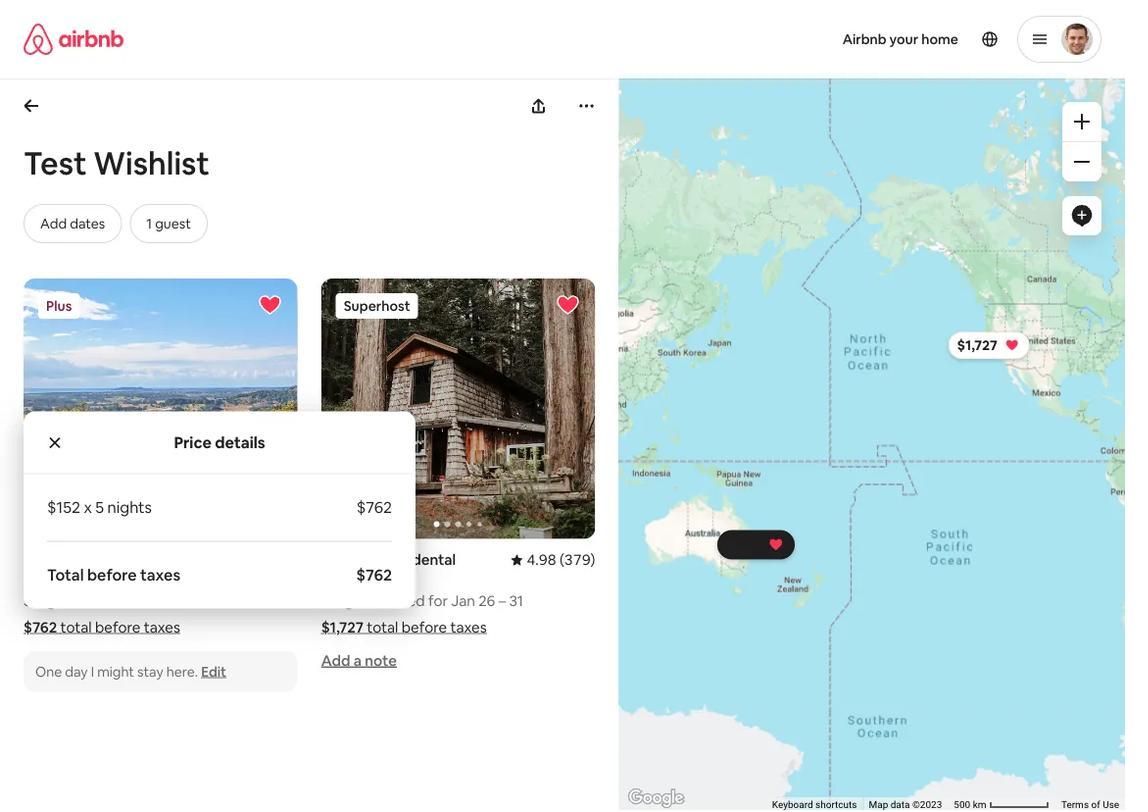 Task type: vqa. For each thing, say whether or not it's contained in the screenshot.
first group from the right
yes



Task type: locate. For each thing, give the bounding box(es) containing it.
2 – from the left
[[499, 592, 506, 611]]

taxes down "nov"
[[144, 618, 180, 637]]

–
[[201, 592, 209, 611], [499, 592, 506, 611]]

· inside the guesthouse in coorabell 1 king bed 5 nights · saved for nov 13 – 18 $762 total before taxes
[[80, 592, 83, 611]]

– left 31
[[499, 592, 506, 611]]

map
[[869, 799, 889, 811]]

saved
[[86, 592, 127, 611], [384, 592, 425, 611]]

4.98 out of 5 average rating,  379 reviews image
[[511, 550, 596, 570]]

4.98
[[527, 550, 557, 570]]

group for cabin in occidental
[[321, 279, 596, 539]]

saved down occidental
[[384, 592, 425, 611]]

nov
[[154, 592, 180, 611]]

taxes inside the guesthouse in coorabell 1 king bed 5 nights · saved for nov 13 – 18 $762 total before taxes
[[144, 618, 180, 637]]

1 horizontal spatial for
[[429, 592, 448, 611]]

1 horizontal spatial in
[[365, 550, 377, 570]]

beds
[[333, 571, 367, 590]]

2 horizontal spatial nights
[[333, 592, 374, 611]]

add a note button
[[321, 651, 397, 670]]

nights right x
[[107, 497, 152, 518]]

total before taxes
[[47, 565, 181, 585]]

add
[[321, 651, 351, 670]]

saved inside the guesthouse in coorabell 1 king bed 5 nights · saved for nov 13 – 18 $762 total before taxes
[[86, 592, 127, 611]]

– right the 13
[[201, 592, 209, 611]]

1 vertical spatial $1,727
[[321, 618, 364, 637]]

1 horizontal spatial –
[[499, 592, 506, 611]]

nights down beds
[[333, 592, 374, 611]]

taxes inside cabin in occidental 3 beds 5 nights · saved for jan 26 – 31 $1,727 total before taxes
[[451, 618, 487, 637]]

price
[[174, 432, 212, 452]]

0 horizontal spatial for
[[131, 592, 150, 611]]

1 saved from the left
[[86, 592, 127, 611]]

· down occidental
[[378, 592, 381, 611]]

taxes up "nov"
[[140, 565, 181, 585]]

1 – from the left
[[201, 592, 209, 611]]

2 for from the left
[[429, 592, 448, 611]]

1 for from the left
[[131, 592, 150, 611]]

5 down 1
[[24, 592, 32, 611]]

taxes
[[140, 565, 181, 585], [144, 618, 180, 637], [451, 618, 487, 637]]

2 saved from the left
[[384, 592, 425, 611]]

for left jan
[[429, 592, 448, 611]]

x
[[84, 497, 92, 518]]

for left "nov"
[[131, 592, 150, 611]]

5 right x
[[95, 497, 104, 518]]

in left coorabell
[[111, 550, 123, 570]]

· inside cabin in occidental 3 beds 5 nights · saved for jan 26 – 31 $1,727 total before taxes
[[378, 592, 381, 611]]

for
[[131, 592, 150, 611], [429, 592, 448, 611]]

0 horizontal spatial –
[[201, 592, 209, 611]]

in inside cabin in occidental 3 beds 5 nights · saved for jan 26 – 31 $1,727 total before taxes
[[365, 550, 377, 570]]

before inside cabin in occidental 3 beds 5 nights · saved for jan 26 – 31 $1,727 total before taxes
[[402, 618, 447, 637]]

500
[[954, 799, 971, 811]]

terms
[[1062, 799, 1090, 811]]

$1,727 inside cabin in occidental 3 beds 5 nights · saved for jan 26 – 31 $1,727 total before taxes
[[321, 618, 364, 637]]

5 inside the guesthouse in coorabell 1 king bed 5 nights · saved for nov 13 – 18 $762 total before taxes
[[24, 592, 32, 611]]

of
[[1092, 799, 1101, 811]]

0 horizontal spatial ·
[[80, 592, 83, 611]]

keyboard
[[772, 799, 813, 811]]

total up day
[[60, 618, 92, 637]]

price details
[[174, 432, 265, 452]]

·
[[80, 592, 83, 611], [378, 592, 381, 611]]

2 · from the left
[[378, 592, 381, 611]]

edit button
[[201, 663, 227, 680]]

saved down total before taxes
[[86, 592, 127, 611]]

0 horizontal spatial group
[[24, 279, 298, 539]]

1 horizontal spatial saved
[[384, 592, 425, 611]]

0 horizontal spatial nights
[[35, 592, 77, 611]]

before down occidental
[[402, 618, 447, 637]]

data
[[891, 799, 911, 811]]

in right cabin
[[365, 550, 377, 570]]

0 horizontal spatial saved
[[86, 592, 127, 611]]

group
[[24, 279, 298, 539], [321, 279, 596, 539]]

$762 inside the guesthouse in coorabell 1 king bed 5 nights · saved for nov 13 – 18 $762 total before taxes
[[24, 618, 57, 637]]

1 horizontal spatial $1,727
[[958, 337, 998, 354]]

google image
[[624, 786, 689, 811]]

0 horizontal spatial total
[[60, 618, 92, 637]]

nights
[[107, 497, 152, 518], [35, 592, 77, 611], [333, 592, 374, 611]]

total up note
[[367, 618, 399, 637]]

taxes down jan
[[451, 618, 487, 637]]

profile element
[[586, 0, 1102, 78]]

1 total from the left
[[60, 618, 92, 637]]

31
[[509, 592, 524, 611]]

nights down king
[[35, 592, 77, 611]]

$762
[[357, 497, 392, 518], [728, 536, 760, 554], [356, 565, 392, 585], [24, 618, 57, 637]]

before
[[87, 565, 137, 585], [95, 618, 141, 637], [402, 618, 447, 637]]

2 total from the left
[[367, 618, 399, 637]]

$762 inside button
[[728, 536, 760, 554]]

$1,727 button
[[949, 332, 1030, 359]]

km
[[973, 799, 987, 811]]

one
[[35, 663, 62, 680]]

map data ©2023
[[869, 799, 943, 811]]

before up might
[[95, 618, 141, 637]]

total
[[60, 618, 92, 637], [367, 618, 399, 637]]

1 horizontal spatial total
[[367, 618, 399, 637]]

$152 x 5 nights
[[47, 497, 152, 518]]

price details dialog
[[24, 412, 416, 609]]

in
[[111, 550, 123, 570], [365, 550, 377, 570]]

1 horizontal spatial group
[[321, 279, 596, 539]]

group for guesthouse in coorabell
[[24, 279, 298, 539]]

0 horizontal spatial in
[[111, 550, 123, 570]]

1 group from the left
[[24, 279, 298, 539]]

18
[[212, 592, 226, 611]]

1
[[24, 571, 30, 590]]

0 vertical spatial $1,727
[[958, 337, 998, 354]]

1 in from the left
[[111, 550, 123, 570]]

1 horizontal spatial nights
[[107, 497, 152, 518]]

0 horizontal spatial $1,727
[[321, 618, 364, 637]]

– inside the guesthouse in coorabell 1 king bed 5 nights · saved for nov 13 – 18 $762 total before taxes
[[201, 592, 209, 611]]

1 horizontal spatial ·
[[378, 592, 381, 611]]

2 group from the left
[[321, 279, 596, 539]]

$152
[[47, 497, 80, 518]]

2 in from the left
[[365, 550, 377, 570]]

keyboard shortcuts button
[[772, 798, 858, 811]]

total inside cabin in occidental 3 beds 5 nights · saved for jan 26 – 31 $1,727 total before taxes
[[367, 618, 399, 637]]

zoom out image
[[1075, 154, 1091, 170]]

before right 'total'
[[87, 565, 137, 585]]

stay
[[137, 663, 164, 680]]

5 down 3
[[321, 592, 329, 611]]

1 · from the left
[[80, 592, 83, 611]]

· down bed
[[80, 592, 83, 611]]

0 horizontal spatial 5
[[24, 592, 32, 611]]

5
[[95, 497, 104, 518], [24, 592, 32, 611], [321, 592, 329, 611]]

2 horizontal spatial 5
[[321, 592, 329, 611]]

test wishlist
[[24, 142, 210, 183]]

$1,727
[[958, 337, 998, 354], [321, 618, 364, 637]]

1 horizontal spatial 5
[[95, 497, 104, 518]]

test
[[24, 142, 87, 183]]

coorabell
[[126, 550, 193, 570]]

one day i might stay here. edit
[[35, 663, 227, 680]]

total inside the guesthouse in coorabell 1 king bed 5 nights · saved for nov 13 – 18 $762 total before taxes
[[60, 618, 92, 637]]

in inside the guesthouse in coorabell 1 king bed 5 nights · saved for nov 13 – 18 $762 total before taxes
[[111, 550, 123, 570]]



Task type: describe. For each thing, give the bounding box(es) containing it.
jan
[[451, 592, 476, 611]]

zoom in image
[[1075, 114, 1091, 129]]

500 km button
[[949, 797, 1056, 811]]

i
[[91, 663, 94, 680]]

total
[[47, 565, 84, 585]]

bed
[[65, 571, 91, 590]]

add a note
[[321, 651, 397, 670]]

for inside cabin in occidental 3 beds 5 nights · saved for jan 26 – 31 $1,727 total before taxes
[[429, 592, 448, 611]]

in for guesthouse
[[111, 550, 123, 570]]

13
[[184, 592, 198, 611]]

nights inside the guesthouse in coorabell 1 king bed 5 nights · saved for nov 13 – 18 $762 total before taxes
[[35, 592, 77, 611]]

– inside cabin in occidental 3 beds 5 nights · saved for jan 26 – 31 $1,727 total before taxes
[[499, 592, 506, 611]]

might
[[97, 663, 134, 680]]

keyboard shortcuts
[[772, 799, 858, 811]]

google map
including 2 saved stays. region
[[579, 0, 1126, 811]]

26
[[479, 592, 496, 611]]

5 inside cabin in occidental 3 beds 5 nights · saved for jan 26 – 31 $1,727 total before taxes
[[321, 592, 329, 611]]

edit
[[201, 663, 227, 680]]

(379)
[[560, 550, 596, 570]]

note
[[365, 651, 397, 670]]

nights inside cabin in occidental 3 beds 5 nights · saved for jan 26 – 31 $1,727 total before taxes
[[333, 592, 374, 611]]

taxes inside price details dialog
[[140, 565, 181, 585]]

terms of use link
[[1062, 799, 1120, 811]]

guesthouse
[[24, 550, 107, 570]]

saved inside cabin in occidental 3 beds 5 nights · saved for jan 26 – 31 $1,727 total before taxes
[[384, 592, 425, 611]]

guesthouse in coorabell 1 king bed 5 nights · saved for nov 13 – 18 $762 total before taxes
[[24, 550, 226, 637]]

details
[[215, 432, 265, 452]]

4.98 (379)
[[527, 550, 596, 570]]

3
[[321, 571, 330, 590]]

wishlist
[[93, 142, 210, 183]]

remove from wishlist: cabin in occidental image
[[556, 293, 580, 317]]

shortcuts
[[816, 799, 858, 811]]

use
[[1103, 799, 1120, 811]]

before inside the guesthouse in coorabell 1 king bed 5 nights · saved for nov 13 – 18 $762 total before taxes
[[95, 618, 141, 637]]

nights inside price details dialog
[[107, 497, 152, 518]]

occidental
[[380, 550, 456, 570]]

cabin in occidental 3 beds 5 nights · saved for jan 26 – 31 $1,727 total before taxes
[[321, 550, 524, 637]]

terms of use
[[1062, 799, 1120, 811]]

before inside price details dialog
[[87, 565, 137, 585]]

day
[[65, 663, 88, 680]]

remove from wishlist: guesthouse in coorabell image
[[259, 293, 282, 317]]

add a place to the map image
[[1071, 204, 1094, 228]]

©2023
[[913, 799, 943, 811]]

5 inside price details dialog
[[95, 497, 104, 518]]

in for cabin
[[365, 550, 377, 570]]

for inside the guesthouse in coorabell 1 king bed 5 nights · saved for nov 13 – 18 $762 total before taxes
[[131, 592, 150, 611]]

cabin
[[321, 550, 362, 570]]

$762 button
[[719, 531, 793, 559]]

$1,727 inside $1,727 button
[[958, 337, 998, 354]]

here.
[[167, 663, 198, 680]]

500 km
[[954, 799, 989, 811]]

king
[[33, 571, 61, 590]]

a
[[354, 651, 362, 670]]



